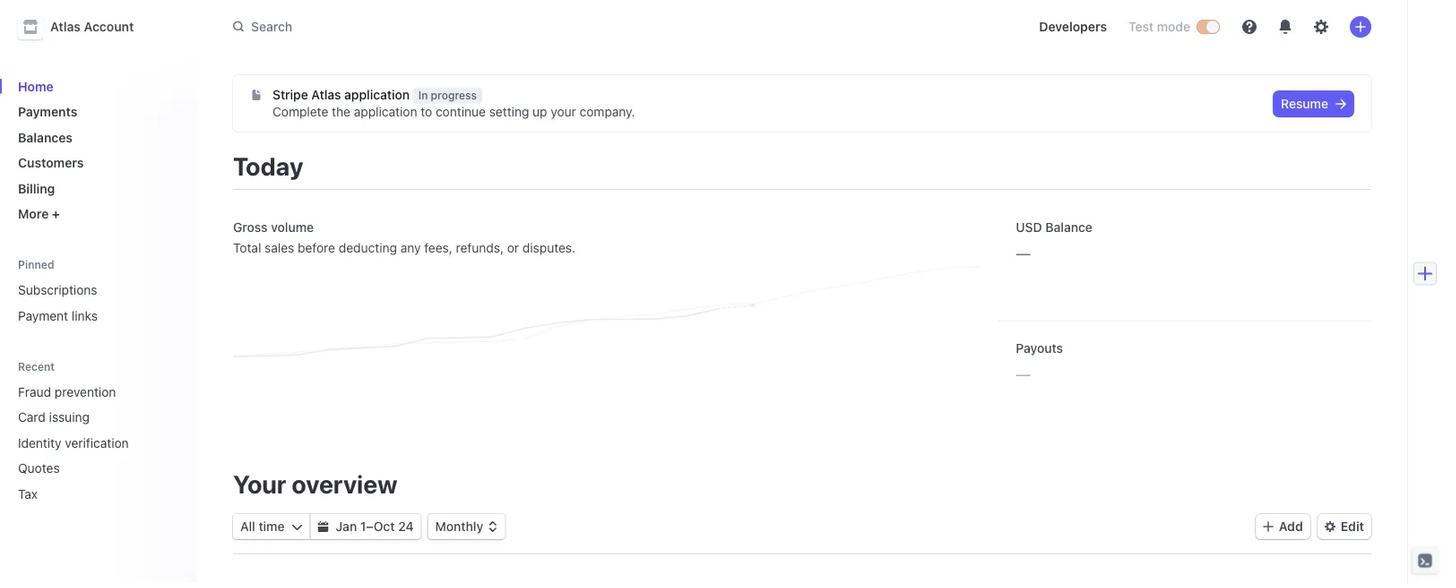 Task type: locate. For each thing, give the bounding box(es) containing it.
mode
[[1157, 19, 1190, 34]]

atlas inside button
[[50, 19, 81, 34]]

fraud prevention link
[[11, 377, 158, 407]]

identity
[[18, 436, 61, 450]]

0 vertical spatial svg image
[[251, 90, 262, 100]]

atlas up the the
[[311, 87, 341, 102]]

home link
[[11, 72, 183, 101]]

1 — from the top
[[1016, 242, 1031, 263]]

core navigation links element
[[11, 72, 183, 229]]

svg image right 'resume'
[[1336, 99, 1346, 109]]

0 vertical spatial svg image
[[1336, 99, 1346, 109]]

customers link
[[11, 148, 183, 177]]

application left to
[[354, 104, 417, 119]]

toolbar
[[1256, 515, 1372, 540]]

toolbar containing add
[[1256, 515, 1372, 540]]

billing
[[18, 181, 55, 196]]

svg image left stripe
[[251, 90, 262, 100]]

figure
[[233, 268, 980, 358], [233, 268, 980, 358]]

billing link
[[11, 174, 183, 203]]

— inside payouts —
[[1016, 363, 1031, 384]]

atlas
[[50, 19, 81, 34], [311, 87, 341, 102]]

svg image inside resume link
[[1336, 99, 1346, 109]]

svg image right time
[[292, 522, 303, 533]]

disputes.
[[523, 240, 576, 255]]

1 horizontal spatial svg image
[[292, 522, 303, 533]]

Search search field
[[222, 11, 728, 43]]

1 vertical spatial —
[[1016, 363, 1031, 384]]

tax
[[18, 487, 38, 502]]

developers
[[1039, 19, 1107, 34]]

svg image left jan
[[318, 522, 329, 533]]

application up the the
[[344, 87, 410, 102]]

total
[[233, 240, 261, 255]]

quotes link
[[11, 454, 158, 483]]

pinned element
[[11, 276, 183, 330]]

—
[[1016, 242, 1031, 263], [1016, 363, 1031, 384]]

1 vertical spatial svg image
[[292, 522, 303, 533]]

test mode
[[1129, 19, 1190, 34]]

settings image
[[1314, 20, 1328, 34]]

complete
[[273, 104, 328, 119]]

to
[[421, 104, 432, 119]]

jan
[[336, 519, 357, 534]]

the
[[332, 104, 350, 119]]

more +
[[18, 207, 60, 221]]

payment links
[[18, 308, 98, 323]]

1 vertical spatial atlas
[[311, 87, 341, 102]]

gross volume
[[233, 220, 314, 235]]

— inside usd balance —
[[1016, 242, 1031, 263]]

progress
[[431, 89, 477, 102]]

— down payouts
[[1016, 363, 1031, 384]]

today
[[233, 151, 304, 181]]

+
[[52, 207, 60, 221]]

application
[[344, 87, 410, 102], [354, 104, 417, 119]]

2 — from the top
[[1016, 363, 1031, 384]]

add button
[[1256, 515, 1310, 540]]

card issuing link
[[11, 403, 158, 432]]

edit
[[1341, 519, 1364, 534]]

overview
[[292, 469, 398, 499]]

before
[[298, 240, 335, 255]]

resume
[[1281, 96, 1328, 111]]

notifications image
[[1278, 20, 1293, 34]]

customers
[[18, 156, 84, 170]]

balances
[[18, 130, 73, 145]]

svg image
[[1336, 99, 1346, 109], [318, 522, 329, 533]]

1 vertical spatial svg image
[[318, 522, 329, 533]]

payment links link
[[11, 301, 183, 330]]

oct
[[374, 519, 395, 534]]

search
[[251, 19, 292, 34]]

identity verification link
[[11, 428, 158, 458]]

payment
[[18, 308, 68, 323]]

1 horizontal spatial svg image
[[1336, 99, 1346, 109]]

0 horizontal spatial svg image
[[251, 90, 262, 100]]

usd
[[1016, 220, 1042, 235]]

— down usd
[[1016, 242, 1031, 263]]

up
[[533, 104, 547, 119]]

sales
[[265, 240, 294, 255]]

add
[[1279, 519, 1303, 534]]

quotes
[[18, 461, 60, 476]]

payouts
[[1016, 341, 1063, 356]]

24
[[398, 519, 414, 534]]

1
[[360, 519, 366, 534]]

home
[[18, 79, 53, 94]]

atlas account button
[[18, 14, 152, 39]]

1 horizontal spatial atlas
[[311, 87, 341, 102]]

all
[[240, 519, 255, 534]]

pinned navigation links element
[[11, 257, 183, 330]]

0 vertical spatial atlas
[[50, 19, 81, 34]]

svg image inside all time popup button
[[292, 522, 303, 533]]

svg image
[[251, 90, 262, 100], [292, 522, 303, 533]]

0 vertical spatial —
[[1016, 242, 1031, 263]]

stripe atlas application in progress complete the application to continue setting up your company.
[[273, 87, 635, 119]]

0 horizontal spatial atlas
[[50, 19, 81, 34]]

pinned
[[18, 258, 54, 271]]

subscriptions
[[18, 283, 97, 298]]

0 horizontal spatial svg image
[[318, 522, 329, 533]]

atlas left account
[[50, 19, 81, 34]]

any
[[400, 240, 421, 255]]



Task type: describe. For each thing, give the bounding box(es) containing it.
card
[[18, 410, 46, 425]]

tax link
[[11, 480, 158, 509]]

stripe
[[273, 87, 308, 102]]

–
[[366, 519, 374, 534]]

or
[[507, 240, 519, 255]]

fraud prevention
[[18, 385, 116, 399]]

atlas inside stripe atlas application in progress complete the application to continue setting up your company.
[[311, 87, 341, 102]]

subscriptions link
[[11, 276, 183, 305]]

Search text field
[[222, 11, 728, 43]]

all time button
[[233, 515, 310, 540]]

company.
[[580, 104, 635, 119]]

identity verification
[[18, 436, 129, 450]]

resume link
[[1274, 91, 1354, 117]]

help image
[[1242, 20, 1257, 34]]

jan 1 – oct 24
[[336, 519, 414, 534]]

verification
[[65, 436, 129, 450]]

setting
[[489, 104, 529, 119]]

issuing
[[49, 410, 90, 425]]

your
[[551, 104, 576, 119]]

total sales before deducting any fees, refunds, or disputes.
[[233, 240, 576, 255]]

payments
[[18, 104, 77, 119]]

0 vertical spatial application
[[344, 87, 410, 102]]

links
[[72, 308, 98, 323]]

payments link
[[11, 97, 183, 126]]

card issuing
[[18, 410, 90, 425]]

recent element
[[0, 377, 197, 509]]

edit button
[[1318, 515, 1372, 540]]

continue
[[436, 104, 486, 119]]

test
[[1129, 19, 1154, 34]]

prevention
[[55, 385, 116, 399]]

gross
[[233, 220, 268, 235]]

time
[[259, 519, 285, 534]]

payouts —
[[1016, 341, 1063, 384]]

atlas account
[[50, 19, 134, 34]]

usd balance —
[[1016, 220, 1093, 263]]

refunds,
[[456, 240, 504, 255]]

in
[[418, 89, 428, 102]]

recent navigation links element
[[0, 359, 197, 509]]

account
[[84, 19, 134, 34]]

your overview
[[233, 469, 398, 499]]

fraud
[[18, 385, 51, 399]]

balance
[[1046, 220, 1093, 235]]

volume
[[271, 220, 314, 235]]

your
[[233, 469, 286, 499]]

deducting
[[339, 240, 397, 255]]

fees,
[[424, 240, 453, 255]]

developers link
[[1032, 13, 1114, 41]]

recent
[[18, 360, 55, 373]]

more
[[18, 207, 49, 221]]

balances link
[[11, 123, 183, 152]]

1 vertical spatial application
[[354, 104, 417, 119]]

all time
[[240, 519, 285, 534]]



Task type: vqa. For each thing, say whether or not it's contained in the screenshot.
Fraud
yes



